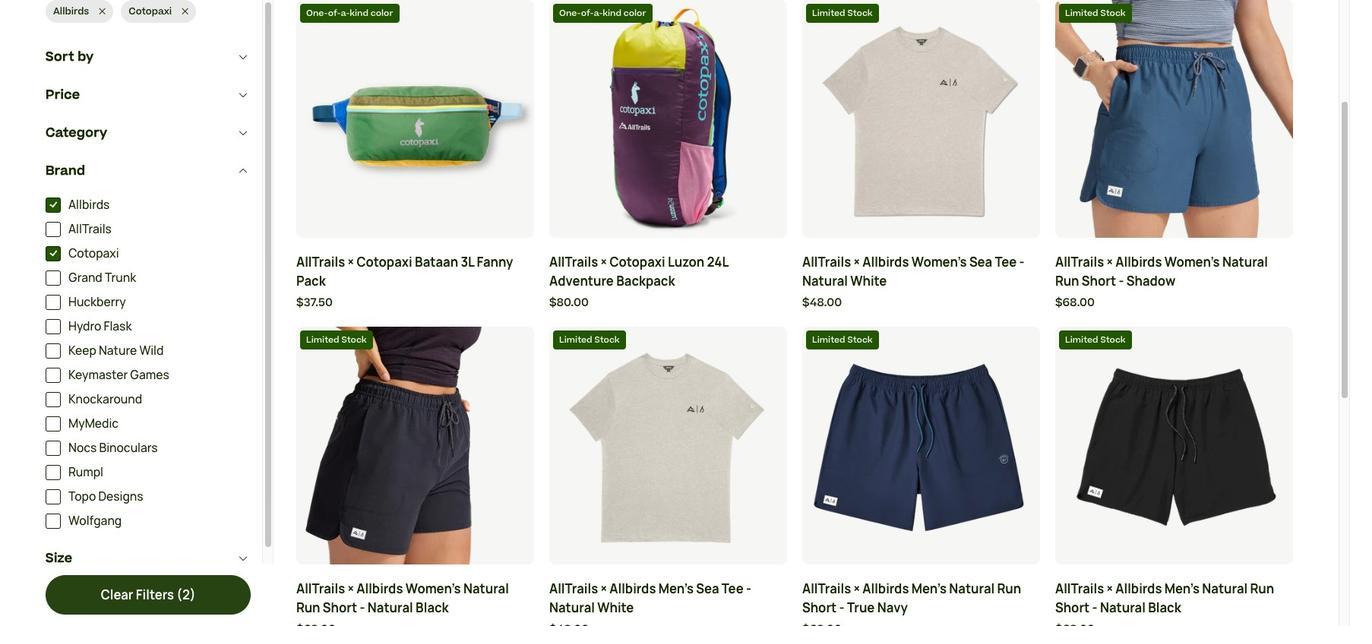 Task type: describe. For each thing, give the bounding box(es) containing it.
× for alltrails × allbirds women's sea tee - natural white $48.00
[[854, 254, 860, 270]]

sea for women's
[[970, 254, 993, 270]]

alltrails for alltrails × allbirds men's natural run short - true navy
[[803, 581, 851, 597]]

run for alltrails × allbirds men's natural run short - natural black
[[1251, 581, 1275, 597]]

knockaround
[[68, 392, 142, 408]]

short for alltrails × allbirds women's natural run short - natural black
[[323, 600, 357, 616]]

✕ for cotopaxi
[[182, 4, 189, 18]]

topo
[[68, 489, 96, 505]]

grand
[[68, 270, 102, 286]]

run for alltrails × allbirds men's natural run short - true navy
[[998, 581, 1022, 597]]

$37.50 link
[[296, 295, 534, 312]]

trunk
[[105, 270, 136, 286]]

alltrails × allbirds women's natural run short - natural black
[[296, 581, 509, 616]]

alltrails × allbirds men's natural run short - true navy
[[803, 581, 1022, 616]]

short for alltrails × allbirds women's natural run short - shadow $68.00
[[1082, 273, 1117, 289]]

✕ for allbirds
[[99, 4, 106, 18]]

allbirds for alltrails × allbirds men's sea tee - natural white
[[610, 581, 656, 597]]

women's for natural
[[406, 581, 461, 597]]

alltrails for alltrails × cotopaxi luzon 24l adventure backpack $80.00
[[549, 254, 598, 270]]

2
[[182, 586, 190, 603]]

cotopaxi up sort by dropdown button
[[129, 4, 172, 18]]

binoculars
[[99, 440, 158, 456]]

alltrails × cotopaxi luzon 24l adventure backpack $80.00
[[549, 254, 728, 311]]

alltrails × cotopaxi luzon 24l adventure backpack link
[[549, 253, 787, 291]]

natural inside alltrails × allbirds men's sea tee - natural white
[[549, 600, 595, 616]]

- for alltrails × allbirds women's natural run short - shadow $68.00
[[1119, 273, 1124, 289]]

- inside alltrails × allbirds women's sea tee - natural white $48.00
[[1020, 254, 1025, 270]]

clear
[[101, 586, 133, 603]]

category button
[[46, 114, 251, 152]]

men's for white
[[659, 581, 694, 597]]

alltrails for alltrails × allbirds men's sea tee - natural white
[[549, 581, 598, 597]]

topo designs
[[68, 489, 143, 505]]

size button
[[46, 540, 251, 578]]

- for alltrails × allbirds men's natural run short - natural black
[[1093, 600, 1098, 616]]

fanny
[[477, 254, 513, 270]]

× for alltrails × allbirds men's natural run short - true navy
[[854, 581, 860, 597]]

- for alltrails × allbirds women's natural run short - natural black
[[360, 600, 365, 616]]

× for alltrails × allbirds women's natural run short - shadow $68.00
[[1107, 254, 1113, 270]]

run for alltrails × allbirds women's natural run short - shadow $68.00
[[1056, 273, 1080, 289]]

sort
[[46, 48, 74, 66]]

cotopaxi up grand
[[68, 246, 119, 262]]

allbirds for alltrails × allbirds men's natural run short - true navy
[[863, 581, 909, 597]]

price button
[[46, 76, 251, 114]]

× for alltrails × allbirds men's natural run short - natural black
[[1107, 581, 1113, 597]]

brand button
[[46, 152, 251, 190]]

nocs binoculars
[[68, 440, 158, 456]]

sort by
[[46, 48, 94, 66]]

alltrails × allbirds women's natural run short - shadow link
[[1056, 253, 1294, 291]]

run for alltrails × allbirds women's natural run short - natural black
[[296, 600, 320, 616]]

3l
[[461, 254, 474, 270]]

$37.50
[[296, 295, 333, 311]]

pack
[[296, 273, 326, 289]]

alltrails for alltrails × allbirds women's natural run short - shadow $68.00
[[1056, 254, 1104, 270]]

alltrails × allbirds women's natural run short - shadow $68.00
[[1056, 254, 1268, 311]]

× for alltrails × allbirds men's sea tee - natural white
[[601, 581, 607, 597]]

$48.00
[[803, 295, 842, 311]]

alltrails × allbirds women's sea tee - natural white link
[[803, 253, 1040, 291]]

men's for true
[[912, 581, 947, 597]]

× for alltrails × cotopaxi bataan 3l fanny pack $37.50
[[348, 254, 354, 270]]

24l
[[707, 254, 728, 270]]

keep nature wild
[[68, 343, 164, 359]]

white for men's
[[598, 600, 634, 616]]

$80.00
[[549, 295, 589, 311]]

- for alltrails × allbirds men's natural run short - true navy
[[839, 600, 845, 616]]



Task type: vqa. For each thing, say whether or not it's contained in the screenshot.
GREEN icon to the right
no



Task type: locate. For each thing, give the bounding box(es) containing it.
white
[[851, 273, 887, 289], [598, 600, 634, 616]]

sea for men's
[[696, 581, 719, 597]]

brand
[[46, 162, 85, 180]]

alltrails for alltrails × allbirds men's natural run short - natural black
[[1056, 581, 1104, 597]]

hydro flask
[[68, 319, 132, 335]]

men's inside alltrails × allbirds men's natural run short - true navy
[[912, 581, 947, 597]]

× inside the "alltrails × allbirds women's natural run short - shadow $68.00"
[[1107, 254, 1113, 270]]

1 horizontal spatial black
[[1148, 600, 1182, 616]]

0 horizontal spatial white
[[598, 600, 634, 616]]

1 vertical spatial sea
[[696, 581, 719, 597]]

× inside the "alltrails × allbirds men's natural run short - natural black"
[[1107, 581, 1113, 597]]

short inside alltrails × allbirds men's natural run short - true navy
[[803, 600, 837, 616]]

$80.00 link
[[549, 295, 787, 312]]

1 horizontal spatial sea
[[970, 254, 993, 270]]

× inside alltrails × allbirds men's natural run short - true navy
[[854, 581, 860, 597]]

keymaster games
[[68, 367, 169, 383]]

keymaster
[[68, 367, 128, 383]]

natural inside alltrails × allbirds men's natural run short - true navy
[[949, 581, 995, 597]]

black inside the "alltrails × allbirds men's natural run short - natural black"
[[1148, 600, 1182, 616]]

sea
[[970, 254, 993, 270], [696, 581, 719, 597]]

price
[[46, 86, 80, 104]]

shadow
[[1127, 273, 1176, 289]]

women's inside the "alltrails × allbirds women's natural run short - shadow $68.00"
[[1165, 254, 1220, 270]]

tee
[[995, 254, 1017, 270], [722, 581, 744, 597]]

alltrails × allbirds men's natural run short - natural black
[[1056, 581, 1275, 616]]

1 horizontal spatial ✕
[[182, 4, 189, 18]]

size
[[46, 550, 72, 568]]

wild
[[139, 343, 164, 359]]

× inside alltrails × allbirds men's sea tee - natural white
[[601, 581, 607, 597]]

0 horizontal spatial black
[[416, 600, 449, 616]]

tee inside alltrails × allbirds women's sea tee - natural white $48.00
[[995, 254, 1017, 270]]

allbirds for alltrails × allbirds women's sea tee - natural white $48.00
[[863, 254, 909, 270]]

games
[[130, 367, 169, 383]]

0 horizontal spatial ✕
[[99, 4, 106, 18]]

nocs
[[68, 440, 97, 456]]

- inside the "alltrails × allbirds men's natural run short - natural black"
[[1093, 600, 1098, 616]]

allbirds inside alltrails × allbirds women's natural run short - natural black
[[357, 581, 403, 597]]

alltrails inside alltrails × allbirds men's natural run short - true navy
[[803, 581, 851, 597]]

$68.00
[[1056, 295, 1095, 311]]

allbirds inside the "alltrails × allbirds women's natural run short - shadow $68.00"
[[1116, 254, 1162, 270]]

rumpl
[[68, 465, 103, 481]]

alltrails × allbirds men's natural run short - true navy link
[[803, 580, 1040, 618]]

0 horizontal spatial men's
[[659, 581, 694, 597]]

alltrails for alltrails
[[68, 221, 112, 237]]

2 men's from the left
[[912, 581, 947, 597]]

women's
[[912, 254, 967, 270], [1165, 254, 1220, 270], [406, 581, 461, 597]]

3 men's from the left
[[1165, 581, 1200, 597]]

alltrails inside alltrails × cotopaxi bataan 3l fanny pack $37.50
[[296, 254, 345, 270]]

1 men's from the left
[[659, 581, 694, 597]]

0 horizontal spatial women's
[[406, 581, 461, 597]]

adventure
[[549, 273, 614, 289]]

allbirds
[[53, 4, 89, 18], [68, 197, 110, 213], [863, 254, 909, 270], [1116, 254, 1162, 270], [357, 581, 403, 597], [610, 581, 656, 597], [863, 581, 909, 597], [1116, 581, 1162, 597]]

× inside alltrails × allbirds women's natural run short - natural black
[[348, 581, 354, 597]]

alltrails × allbirds women's sea tee - natural white $48.00
[[803, 254, 1025, 311]]

1 vertical spatial white
[[598, 600, 634, 616]]

- inside alltrails × allbirds women's natural run short - natural black
[[360, 600, 365, 616]]

run inside the "alltrails × allbirds men's natural run short - natural black"
[[1251, 581, 1275, 597]]

- inside the "alltrails × allbirds women's natural run short - shadow $68.00"
[[1119, 273, 1124, 289]]

short inside the "alltrails × allbirds men's natural run short - natural black"
[[1056, 600, 1090, 616]]

tee inside alltrails × allbirds men's sea tee - natural white
[[722, 581, 744, 597]]

black
[[416, 600, 449, 616], [1148, 600, 1182, 616]]

allbirds for alltrails × allbirds women's natural run short - natural black
[[357, 581, 403, 597]]

allbirds inside alltrails × allbirds men's sea tee - natural white
[[610, 581, 656, 597]]

×
[[348, 254, 354, 270], [601, 254, 607, 270], [854, 254, 860, 270], [1107, 254, 1113, 270], [348, 581, 354, 597], [601, 581, 607, 597], [854, 581, 860, 597], [1107, 581, 1113, 597]]

women's inside alltrails × allbirds women's natural run short - natural black
[[406, 581, 461, 597]]

alltrails inside the "alltrails × allbirds men's natural run short - natural black"
[[1056, 581, 1104, 597]]

run
[[1056, 273, 1080, 289], [998, 581, 1022, 597], [1251, 581, 1275, 597], [296, 600, 320, 616]]

0 vertical spatial sea
[[970, 254, 993, 270]]

alltrails inside the "alltrails × allbirds women's natural run short - shadow $68.00"
[[1056, 254, 1104, 270]]

× for alltrails × cotopaxi luzon 24l adventure backpack $80.00
[[601, 254, 607, 270]]

0 vertical spatial tee
[[995, 254, 1017, 270]]

× for alltrails × allbirds women's natural run short - natural black
[[348, 581, 354, 597]]

short for alltrails × allbirds men's natural run short - true navy
[[803, 600, 837, 616]]

1 horizontal spatial white
[[851, 273, 887, 289]]

short inside the "alltrails × allbirds women's natural run short - shadow $68.00"
[[1082, 273, 1117, 289]]

allbirds inside alltrails × allbirds women's sea tee - natural white $48.00
[[863, 254, 909, 270]]

(
[[177, 586, 182, 603]]

alltrails for alltrails × cotopaxi bataan 3l fanny pack $37.50
[[296, 254, 345, 270]]

short
[[1082, 273, 1117, 289], [323, 600, 357, 616], [803, 600, 837, 616], [1056, 600, 1090, 616]]

luzon
[[668, 254, 705, 270]]

0 horizontal spatial tee
[[722, 581, 744, 597]]

× inside alltrails × cotopaxi luzon 24l adventure backpack $80.00
[[601, 254, 607, 270]]

women's inside alltrails × allbirds women's sea tee - natural white $48.00
[[912, 254, 967, 270]]

2 horizontal spatial men's
[[1165, 581, 1200, 597]]

white inside alltrails × allbirds men's sea tee - natural white
[[598, 600, 634, 616]]

alltrails for alltrails × allbirds women's sea tee - natural white $48.00
[[803, 254, 851, 270]]

tee for alltrails × allbirds men's sea tee - natural white
[[722, 581, 744, 597]]

alltrails × allbirds men's sea tee - natural white link
[[549, 580, 787, 618]]

short for alltrails × allbirds men's natural run short - natural black
[[1056, 600, 1090, 616]]

white for women's
[[851, 273, 887, 289]]

allbirds inside alltrails × allbirds men's natural run short - true navy
[[863, 581, 909, 597]]

cotopaxi inside alltrails × cotopaxi bataan 3l fanny pack $37.50
[[357, 254, 412, 270]]

alltrails × cotopaxi bataan 3l fanny pack $37.50
[[296, 254, 513, 311]]

allbirds inside the "alltrails × allbirds men's natural run short - natural black"
[[1116, 581, 1162, 597]]

1 horizontal spatial tee
[[995, 254, 1017, 270]]

2 horizontal spatial women's
[[1165, 254, 1220, 270]]

allbirds for alltrails × allbirds women's natural run short - shadow $68.00
[[1116, 254, 1162, 270]]

2 ✕ from the left
[[182, 4, 189, 18]]

alltrails inside alltrails × allbirds women's sea tee - natural white $48.00
[[803, 254, 851, 270]]

alltrails × allbirds men's natural run short - natural black link
[[1056, 580, 1294, 618]]

backpack
[[616, 273, 675, 289]]

-
[[1020, 254, 1025, 270], [1119, 273, 1124, 289], [746, 581, 752, 597], [360, 600, 365, 616], [839, 600, 845, 616], [1093, 600, 1098, 616]]

1 horizontal spatial women's
[[912, 254, 967, 270]]

hydro
[[68, 319, 101, 335]]

natural inside the "alltrails × allbirds women's natural run short - shadow $68.00"
[[1223, 254, 1268, 270]]

nature
[[99, 343, 137, 359]]

black for women's
[[416, 600, 449, 616]]

men's inside alltrails × allbirds men's sea tee - natural white
[[659, 581, 694, 597]]

1 horizontal spatial men's
[[912, 581, 947, 597]]

black for men's
[[1148, 600, 1182, 616]]

natural inside alltrails × allbirds women's sea tee - natural white $48.00
[[803, 273, 848, 289]]

alltrails × allbirds men's sea tee - natural white
[[549, 581, 752, 616]]

$48.00 link
[[803, 295, 1040, 312]]

keep
[[68, 343, 96, 359]]

× inside alltrails × cotopaxi bataan 3l fanny pack $37.50
[[348, 254, 354, 270]]

run inside alltrails × allbirds women's natural run short - natural black
[[296, 600, 320, 616]]

men's
[[659, 581, 694, 597], [912, 581, 947, 597], [1165, 581, 1200, 597]]

black inside alltrails × allbirds women's natural run short - natural black
[[416, 600, 449, 616]]

sea inside alltrails × allbirds women's sea tee - natural white $48.00
[[970, 254, 993, 270]]

mymedic
[[68, 416, 119, 432]]

designs
[[98, 489, 143, 505]]

)
[[190, 586, 196, 603]]

short inside alltrails × allbirds women's natural run short - natural black
[[323, 600, 357, 616]]

sort by button
[[46, 38, 251, 76]]

allbirds for alltrails × allbirds men's natural run short - natural black
[[1116, 581, 1162, 597]]

✕
[[99, 4, 106, 18], [182, 4, 189, 18]]

alltrails × allbirds women's natural run short - natural black link
[[296, 580, 534, 618]]

cotopaxi up $37.50 link
[[357, 254, 412, 270]]

1 black from the left
[[416, 600, 449, 616]]

by
[[78, 48, 94, 66]]

men's for natural
[[1165, 581, 1200, 597]]

alltrails
[[68, 221, 112, 237], [296, 254, 345, 270], [549, 254, 598, 270], [803, 254, 851, 270], [1056, 254, 1104, 270], [296, 581, 345, 597], [549, 581, 598, 597], [803, 581, 851, 597], [1056, 581, 1104, 597]]

white inside alltrails × allbirds women's sea tee - natural white $48.00
[[851, 273, 887, 289]]

- inside alltrails × allbirds men's sea tee - natural white
[[746, 581, 752, 597]]

true
[[847, 600, 875, 616]]

run inside alltrails × allbirds men's natural run short - true navy
[[998, 581, 1022, 597]]

0 horizontal spatial sea
[[696, 581, 719, 597]]

filters
[[136, 586, 174, 603]]

1 ✕ from the left
[[99, 4, 106, 18]]

cotopaxi
[[129, 4, 172, 18], [68, 246, 119, 262], [357, 254, 412, 270], [610, 254, 665, 270]]

2 black from the left
[[1148, 600, 1182, 616]]

cotopaxi up backpack on the left top
[[610, 254, 665, 270]]

tee for alltrails × allbirds women's sea tee - natural white $48.00
[[995, 254, 1017, 270]]

huckberry
[[68, 294, 126, 310]]

navy
[[878, 600, 908, 616]]

men's inside the "alltrails × allbirds men's natural run short - natural black"
[[1165, 581, 1200, 597]]

1 vertical spatial tee
[[722, 581, 744, 597]]

alltrails inside alltrails × cotopaxi luzon 24l adventure backpack $80.00
[[549, 254, 598, 270]]

- inside alltrails × allbirds men's natural run short - true navy
[[839, 600, 845, 616]]

women's for white
[[912, 254, 967, 270]]

run inside the "alltrails × allbirds women's natural run short - shadow $68.00"
[[1056, 273, 1080, 289]]

wolfgang
[[68, 513, 122, 529]]

0 vertical spatial white
[[851, 273, 887, 289]]

alltrails for alltrails × allbirds women's natural run short - natural black
[[296, 581, 345, 597]]

women's for shadow
[[1165, 254, 1220, 270]]

alltrails × cotopaxi bataan 3l fanny pack link
[[296, 253, 534, 291]]

alltrails inside alltrails × allbirds men's sea tee - natural white
[[549, 581, 598, 597]]

$68.00 link
[[1056, 295, 1294, 312]]

bataan
[[415, 254, 458, 270]]

cotopaxi inside alltrails × cotopaxi luzon 24l adventure backpack $80.00
[[610, 254, 665, 270]]

× inside alltrails × allbirds women's sea tee - natural white $48.00
[[854, 254, 860, 270]]

clear filters             ( 2 )
[[101, 586, 196, 603]]

flask
[[104, 319, 132, 335]]

category
[[46, 124, 107, 142]]

grand trunk
[[68, 270, 136, 286]]

natural
[[1223, 254, 1268, 270], [803, 273, 848, 289], [464, 581, 509, 597], [949, 581, 995, 597], [1203, 581, 1248, 597], [368, 600, 413, 616], [549, 600, 595, 616], [1100, 600, 1146, 616]]

alltrails inside alltrails × allbirds women's natural run short - natural black
[[296, 581, 345, 597]]

sea inside alltrails × allbirds men's sea tee - natural white
[[696, 581, 719, 597]]



